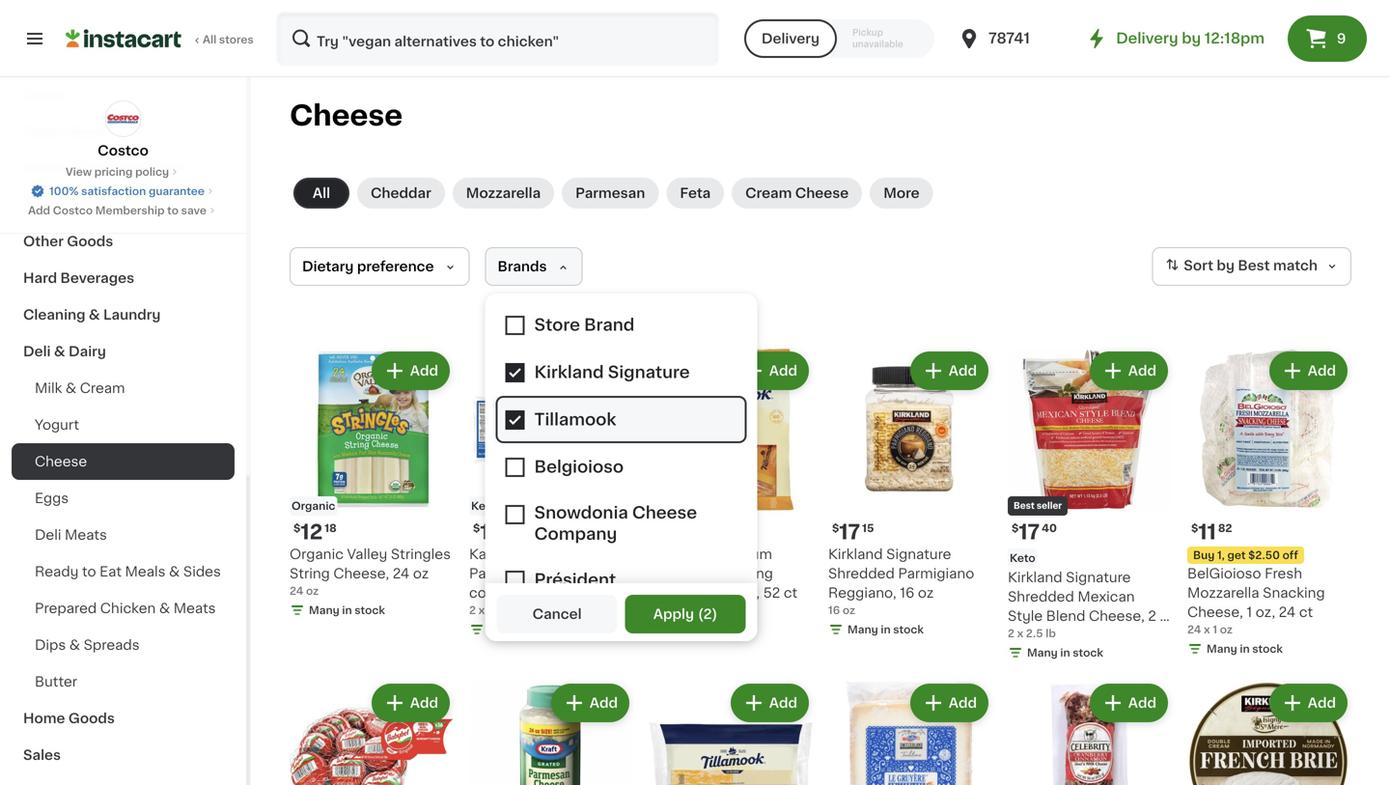 Task type: describe. For each thing, give the bounding box(es) containing it.
dairy
[[69, 345, 106, 358]]

oz inside the "belgioioso fresh mozzarella snacking cheese, 1 oz, 24 ct 24 x 1 oz"
[[1221, 624, 1233, 635]]

ready to eat meals & sides
[[35, 565, 221, 579]]

health
[[23, 161, 70, 175]]

kirkland for kirkland signature shredded parmigiano reggiano, 16 oz 16 oz
[[829, 548, 883, 561]]

eat
[[100, 565, 122, 579]]

cheddar inside "tillamook medium cheddar snacking cheese, 0.75 oz, 52 ct 52 x 0.75 oz"
[[649, 567, 708, 581]]

2 horizontal spatial keto
[[1010, 553, 1036, 564]]

stock for 0.75
[[714, 624, 745, 635]]

wine
[[23, 198, 58, 212]]

off
[[1283, 550, 1299, 561]]

dietary preference button
[[290, 247, 470, 286]]

blend
[[1047, 610, 1086, 623]]

$ 11 81
[[473, 522, 512, 542]]

sides
[[183, 565, 221, 579]]

add costco membership to save link
[[28, 203, 218, 218]]

0 horizontal spatial 14
[[488, 605, 500, 616]]

care
[[152, 161, 185, 175]]

prepared chicken & meats
[[35, 602, 216, 615]]

medium
[[717, 548, 773, 561]]

spreads
[[84, 638, 140, 652]]

cheddar link
[[357, 178, 445, 209]]

lb
[[1046, 628, 1057, 639]]

brands
[[498, 260, 547, 273]]

other goods
[[23, 235, 113, 248]]

other
[[23, 235, 64, 248]]

9
[[1338, 32, 1347, 45]]

signature for parmigiano
[[887, 548, 952, 561]]

24 down fresh
[[1280, 606, 1297, 619]]

preference
[[357, 260, 434, 273]]

24 down string
[[290, 586, 304, 596]]

many in stock for 24
[[309, 605, 385, 616]]

x for tillamook medium cheddar snacking cheese, 0.75 oz, 52 ct
[[665, 605, 672, 616]]

butter
[[35, 675, 77, 689]]

stock down blend
[[1073, 648, 1104, 658]]

100% satisfaction guarantee
[[49, 186, 205, 197]]

sort
[[1185, 259, 1214, 273]]

ct for 24
[[1300, 606, 1314, 619]]

15
[[863, 523, 875, 534]]

& for laundry
[[89, 308, 100, 322]]

in down blend
[[1061, 648, 1071, 658]]

match
[[1274, 259, 1319, 273]]

0 horizontal spatial cheddar
[[371, 186, 432, 200]]

service type group
[[745, 19, 935, 58]]

goods for other goods
[[67, 235, 113, 248]]

sales link
[[12, 737, 235, 774]]

gopi
[[572, 548, 604, 561]]

more link
[[871, 178, 934, 209]]

many in stock for 1
[[1207, 644, 1284, 654]]

liquor
[[23, 88, 68, 101]]

$ for $ 17 15
[[833, 523, 840, 534]]

tillamook
[[649, 548, 714, 561]]

oz inside karoun dairies gopi paneer cheese, 14 oz, 2 count 2 x 14 oz
[[502, 605, 515, 616]]

deli meats
[[35, 528, 107, 542]]

keto for tillamook
[[651, 501, 677, 511]]

18
[[325, 523, 337, 534]]

cheese, inside kirkland signature shredded mexican style blend cheese, 2 x 2.5 lbs
[[1090, 610, 1145, 623]]

cleaning & laundry link
[[12, 297, 235, 333]]

1 horizontal spatial 0.75
[[708, 586, 737, 600]]

& for personal
[[73, 161, 84, 175]]

organic valley stringles string cheese, 24 oz 24 oz
[[290, 548, 451, 596]]

in for 1
[[1241, 644, 1251, 654]]

deli & dairy link
[[12, 333, 235, 370]]

delivery by 12:18pm
[[1117, 31, 1265, 45]]

0 horizontal spatial mozzarella
[[466, 186, 541, 200]]

1 vertical spatial to
[[82, 565, 96, 579]]

shredded for style
[[1008, 590, 1075, 604]]

lbs
[[1033, 629, 1053, 642]]

butter link
[[12, 664, 235, 700]]

many in stock for 14
[[489, 624, 565, 635]]

0 horizontal spatial costco
[[53, 205, 93, 216]]

sort by
[[1185, 259, 1235, 273]]

by for sort
[[1217, 259, 1235, 273]]

cheese, for cheddar
[[649, 586, 705, 600]]

prepared
[[35, 602, 97, 615]]

karoun dairies gopi paneer cheese, 14 oz, 2 count 2 x 14 oz
[[469, 548, 629, 616]]

many for kirkland signature shredded mexican style blend cheese, 2 x 2.5 lbs
[[1028, 648, 1058, 658]]

reggiano,
[[829, 586, 897, 600]]

deli for deli & dairy
[[23, 345, 51, 358]]

$ 11 82
[[1192, 522, 1233, 542]]

dips & spreads
[[35, 638, 140, 652]]

ready to eat meals & sides link
[[12, 553, 235, 590]]

82
[[1219, 523, 1233, 534]]

0 horizontal spatial 0.75
[[674, 605, 697, 616]]

78741 button
[[958, 12, 1074, 66]]

40
[[1042, 523, 1058, 534]]

all for all
[[313, 186, 330, 200]]

delivery for delivery
[[762, 32, 820, 45]]

many in stock for 16
[[848, 624, 924, 635]]

1 vertical spatial 16
[[829, 605, 841, 616]]

guarantee
[[149, 186, 205, 197]]

view pricing policy link
[[66, 164, 181, 180]]

parmigiano
[[899, 567, 975, 581]]

buy 1, get $2.50 off
[[1194, 550, 1299, 561]]

ready
[[35, 565, 79, 579]]

costco link
[[98, 100, 149, 160]]

2 horizontal spatial cheese
[[796, 186, 849, 200]]

snacking for 24
[[1264, 586, 1326, 600]]

all stores
[[203, 34, 254, 45]]

cream cheese
[[746, 186, 849, 200]]

11 for $ 11 82
[[1199, 522, 1217, 542]]

signature for mexican
[[1067, 571, 1132, 584]]

many for karoun dairies gopi paneer cheese, 14 oz, 2 count
[[489, 624, 519, 635]]

stores
[[219, 34, 254, 45]]

oz down stringles
[[413, 567, 429, 581]]

& inside prepared chicken & meats "link"
[[159, 602, 170, 615]]

hard beverages
[[23, 271, 134, 285]]

yogurt link
[[12, 407, 235, 443]]

$ for $ 11 82
[[1192, 523, 1199, 534]]

chicken
[[100, 602, 156, 615]]

(
[[698, 608, 704, 621]]

membership
[[95, 205, 165, 216]]

tillamook medium cheddar snacking cheese, 0.75 oz, 52 ct 52 x 0.75 oz
[[649, 548, 798, 616]]

cheese, for stringles
[[334, 567, 389, 581]]

oz, for 52
[[741, 586, 760, 600]]

oz inside "tillamook medium cheddar snacking cheese, 0.75 oz, 52 ct 52 x 0.75 oz"
[[700, 605, 713, 616]]

apply
[[654, 608, 694, 621]]

valley
[[347, 548, 388, 561]]

goods for home goods
[[68, 712, 115, 725]]

& for spreads
[[69, 638, 80, 652]]

12
[[301, 522, 323, 542]]

satisfaction
[[81, 186, 146, 197]]

delivery for delivery by 12:18pm
[[1117, 31, 1179, 45]]

2 x 2.5 lb
[[1008, 628, 1057, 639]]

eggs
[[35, 492, 69, 505]]

stock for 24
[[355, 605, 385, 616]]

hard
[[23, 271, 57, 285]]

delivery button
[[745, 19, 837, 58]]

add button inside product group
[[374, 354, 448, 388]]

many for tillamook medium cheddar snacking cheese, 0.75 oz, 52 ct
[[668, 624, 699, 635]]

stock for 14
[[534, 624, 565, 635]]

x inside kirkland signature shredded mexican style blend cheese, 2 x 2.5 lbs
[[1161, 610, 1168, 623]]

9 button
[[1289, 15, 1368, 62]]

buy
[[1194, 550, 1215, 561]]

deli & dairy
[[23, 345, 106, 358]]

other goods link
[[12, 223, 235, 260]]

deli for deli meats
[[35, 528, 61, 542]]

best match
[[1239, 259, 1319, 273]]



Task type: locate. For each thing, give the bounding box(es) containing it.
& inside ready to eat meals & sides link
[[169, 565, 180, 579]]

0 vertical spatial all
[[203, 34, 217, 45]]

1 vertical spatial oz,
[[741, 586, 760, 600]]

x
[[479, 605, 485, 616], [665, 605, 672, 616], [1161, 610, 1168, 623], [1205, 624, 1211, 635], [1018, 628, 1024, 639]]

organic
[[292, 501, 336, 511], [290, 548, 344, 561]]

1 $ from the left
[[294, 523, 301, 534]]

kirkland up style
[[1008, 571, 1063, 584]]

$ up buy
[[1192, 523, 1199, 534]]

oz, inside "tillamook medium cheddar snacking cheese, 0.75 oz, 52 ct 52 x 0.75 oz"
[[741, 586, 760, 600]]

0 horizontal spatial all
[[203, 34, 217, 45]]

52 left the (
[[649, 605, 663, 616]]

kirkland inside kirkland signature shredded mexican style blend cheese, 2 x 2.5 lbs
[[1008, 571, 1063, 584]]

17
[[840, 522, 861, 542], [1019, 522, 1040, 542]]

organic up $ 12 18
[[292, 501, 336, 511]]

wine link
[[12, 186, 235, 223]]

$
[[294, 523, 301, 534], [473, 523, 480, 534], [833, 523, 840, 534], [1012, 523, 1019, 534], [1192, 523, 1199, 534]]

1 vertical spatial cheddar
[[649, 567, 708, 581]]

many down lbs
[[1028, 648, 1058, 658]]

1 horizontal spatial to
[[167, 205, 179, 216]]

0 horizontal spatial ct
[[784, 586, 798, 600]]

many in stock down lb
[[1028, 648, 1104, 658]]

oz, inside the "belgioioso fresh mozzarella snacking cheese, 1 oz, 24 ct 24 x 1 oz"
[[1256, 606, 1276, 619]]

best left seller
[[1014, 502, 1035, 511]]

16 down reggiano, on the bottom right of the page
[[829, 605, 841, 616]]

in for 0.75
[[702, 624, 712, 635]]

shredded
[[829, 567, 895, 581], [1008, 590, 1075, 604]]

paneer
[[469, 567, 517, 581]]

oz,
[[598, 567, 618, 581], [741, 586, 760, 600], [1256, 606, 1276, 619]]

cheese, inside organic valley stringles string cheese, 24 oz 24 oz
[[334, 567, 389, 581]]

kirkland for kirkland signature shredded mexican style blend cheese, 2 x 2.5 lbs
[[1008, 571, 1063, 584]]

cheese, down mexican
[[1090, 610, 1145, 623]]

cheese, for gopi
[[520, 567, 576, 581]]

brands button
[[485, 247, 583, 286]]

shredded for reggiano,
[[829, 567, 895, 581]]

0 horizontal spatial delivery
[[762, 32, 820, 45]]

2.5 inside kirkland signature shredded mexican style blend cheese, 2 x 2.5 lbs
[[1008, 629, 1030, 642]]

meats
[[65, 528, 107, 542], [174, 602, 216, 615]]

prepared chicken & meats link
[[12, 590, 235, 627]]

0 horizontal spatial by
[[1183, 31, 1202, 45]]

0 vertical spatial kirkland
[[829, 548, 883, 561]]

cheese, inside "tillamook medium cheddar snacking cheese, 0.75 oz, 52 ct 52 x 0.75 oz"
[[649, 586, 705, 600]]

1 vertical spatial by
[[1217, 259, 1235, 273]]

many in stock down reggiano, on the bottom right of the page
[[848, 624, 924, 635]]

mozzarella link
[[453, 178, 555, 209]]

oz, for 24
[[1256, 606, 1276, 619]]

ct down fresh
[[1300, 606, 1314, 619]]

0 vertical spatial to
[[167, 205, 179, 216]]

11 for $ 11 81
[[480, 522, 498, 542]]

0 vertical spatial oz,
[[598, 567, 618, 581]]

cancel
[[533, 608, 582, 621]]

0 vertical spatial snacking
[[711, 567, 774, 581]]

home goods link
[[12, 700, 235, 737]]

1 vertical spatial mozzarella
[[1188, 586, 1260, 600]]

many in stock for 0.75
[[668, 624, 745, 635]]

organic for organic
[[292, 501, 336, 511]]

1 vertical spatial kirkland
[[1008, 571, 1063, 584]]

product group containing 12
[[290, 348, 454, 622]]

1 horizontal spatial 16
[[900, 586, 915, 600]]

0.75 left the (
[[674, 605, 697, 616]]

all link
[[294, 178, 350, 209]]

& inside the health & personal care "link"
[[73, 161, 84, 175]]

& left sides
[[169, 565, 180, 579]]

feta
[[680, 186, 711, 200]]

cheese left more
[[796, 186, 849, 200]]

personal
[[87, 161, 148, 175]]

in for 24
[[342, 605, 352, 616]]

24 down stringles
[[393, 567, 410, 581]]

many for belgioioso fresh mozzarella snacking cheese, 1 oz, 24 ct
[[1207, 644, 1238, 654]]

1 horizontal spatial costco
[[98, 144, 149, 157]]

keto for karoun
[[471, 501, 497, 511]]

2
[[621, 567, 629, 581], [469, 605, 476, 616], [704, 608, 712, 621], [1149, 610, 1157, 623], [1008, 628, 1015, 639]]

ct inside the "belgioioso fresh mozzarella snacking cheese, 1 oz, 24 ct 24 x 1 oz"
[[1300, 606, 1314, 619]]

by inside the delivery by 12:18pm link
[[1183, 31, 1202, 45]]

1 horizontal spatial best
[[1239, 259, 1271, 273]]

1 horizontal spatial snacking
[[1264, 586, 1326, 600]]

0 horizontal spatial cream
[[80, 382, 125, 395]]

0 vertical spatial 1
[[1247, 606, 1253, 619]]

sales
[[23, 749, 61, 762]]

0 vertical spatial 52
[[764, 586, 781, 600]]

1 vertical spatial meats
[[174, 602, 216, 615]]

organic inside organic valley stringles string cheese, 24 oz 24 oz
[[290, 548, 344, 561]]

None search field
[[276, 12, 719, 66]]

1 horizontal spatial 14
[[580, 567, 594, 581]]

1 horizontal spatial 1
[[1247, 606, 1253, 619]]

0 vertical spatial 14
[[580, 567, 594, 581]]

ct left reggiano, on the bottom right of the page
[[784, 586, 798, 600]]

$2.50
[[1249, 550, 1281, 561]]

1 vertical spatial 0.75
[[674, 605, 697, 616]]

0 vertical spatial signature
[[887, 548, 952, 561]]

& inside milk & cream link
[[66, 382, 76, 395]]

view
[[66, 167, 92, 177]]

0 vertical spatial meats
[[65, 528, 107, 542]]

& right milk
[[66, 382, 76, 395]]

17 left '15'
[[840, 522, 861, 542]]

kirkland down $ 17 15
[[829, 548, 883, 561]]

1 horizontal spatial cheese
[[290, 102, 403, 129]]

shredded up reggiano, on the bottom right of the page
[[829, 567, 895, 581]]

yogurt
[[35, 418, 79, 432]]

Best match Sort by field
[[1153, 247, 1352, 286]]

goods for paper goods
[[67, 125, 114, 138]]

0 horizontal spatial best
[[1014, 502, 1035, 511]]

0 vertical spatial goods
[[67, 125, 114, 138]]

14 down gopi
[[580, 567, 594, 581]]

more
[[884, 186, 920, 200]]

best for best seller
[[1014, 502, 1035, 511]]

feta link
[[667, 178, 725, 209]]

x inside karoun dairies gopi paneer cheese, 14 oz, 2 count 2 x 14 oz
[[479, 605, 485, 616]]

apply ( 2 )
[[654, 608, 718, 621]]

1 vertical spatial best
[[1014, 502, 1035, 511]]

78741
[[989, 31, 1031, 45]]

0 horizontal spatial shredded
[[829, 567, 895, 581]]

best seller
[[1014, 502, 1063, 511]]

keto down '$ 17 40' on the bottom right
[[1010, 553, 1036, 564]]

kirkland inside kirkland signature shredded parmigiano reggiano, 16 oz 16 oz
[[829, 548, 883, 561]]

$ left 18 in the bottom of the page
[[294, 523, 301, 534]]

cheese link
[[12, 443, 235, 480]]

0 vertical spatial cream
[[746, 186, 792, 200]]

17 left 40
[[1019, 522, 1040, 542]]

many down string
[[309, 605, 340, 616]]

3 $ from the left
[[833, 523, 840, 534]]

& for dairy
[[54, 345, 65, 358]]

kirkland signature shredded mexican style blend cheese, 2 x 2.5 lbs
[[1008, 571, 1168, 642]]

0 vertical spatial mozzarella
[[466, 186, 541, 200]]

stock down organic valley stringles string cheese, 24 oz 24 oz at the bottom left of the page
[[355, 605, 385, 616]]

stock down the "belgioioso fresh mozzarella snacking cheese, 1 oz, 24 ct 24 x 1 oz"
[[1253, 644, 1284, 654]]

save
[[181, 205, 207, 216]]

& inside cleaning & laundry link
[[89, 308, 100, 322]]

1 horizontal spatial shredded
[[1008, 590, 1075, 604]]

0 vertical spatial 16
[[900, 586, 915, 600]]

0 vertical spatial best
[[1239, 259, 1271, 273]]

in down the (
[[702, 624, 712, 635]]

cleaning & laundry
[[23, 308, 161, 322]]

delivery by 12:18pm link
[[1086, 27, 1265, 50]]

1 vertical spatial shredded
[[1008, 590, 1075, 604]]

ct inside "tillamook medium cheddar snacking cheese, 0.75 oz, 52 ct 52 x 0.75 oz"
[[784, 586, 798, 600]]

& up 100%
[[73, 161, 84, 175]]

& right chicken
[[159, 602, 170, 615]]

stock for 16
[[894, 624, 924, 635]]

0 vertical spatial cheese
[[290, 102, 403, 129]]

& for cream
[[66, 382, 76, 395]]

$ inside $ 11 82
[[1192, 523, 1199, 534]]

Search field
[[278, 14, 718, 64]]

snacking down fresh
[[1264, 586, 1326, 600]]

many in stock down cancel
[[489, 624, 565, 635]]

many down reggiano, on the bottom right of the page
[[848, 624, 879, 635]]

to down guarantee
[[167, 205, 179, 216]]

hard beverages link
[[12, 260, 235, 297]]

$ 12 18
[[294, 522, 337, 542]]

1 horizontal spatial cream
[[746, 186, 792, 200]]

1 horizontal spatial mozzarella
[[1188, 586, 1260, 600]]

1 horizontal spatial all
[[313, 186, 330, 200]]

cheese, down valley
[[334, 567, 389, 581]]

$ left 81
[[473, 523, 480, 534]]

0 horizontal spatial 52
[[649, 605, 663, 616]]

costco logo image
[[105, 100, 142, 137]]

keto up tillamook
[[651, 501, 677, 511]]

many for organic valley stringles string cheese, 24 oz
[[309, 605, 340, 616]]

dairies
[[521, 548, 568, 561]]

1 vertical spatial all
[[313, 186, 330, 200]]

2 $ from the left
[[473, 523, 480, 534]]

$ down the best seller
[[1012, 523, 1019, 534]]

oz down string
[[306, 586, 319, 596]]

2 vertical spatial cheese
[[35, 455, 87, 468]]

4 $ from the left
[[1012, 523, 1019, 534]]

oz down reggiano, on the bottom right of the page
[[843, 605, 856, 616]]

costco up personal
[[98, 144, 149, 157]]

instacart logo image
[[66, 27, 182, 50]]

goods up health & personal care at left
[[67, 125, 114, 138]]

in down reggiano, on the bottom right of the page
[[881, 624, 891, 635]]

best inside field
[[1239, 259, 1271, 273]]

stock down cancel
[[534, 624, 565, 635]]

paper goods link
[[12, 113, 235, 150]]

$ inside $ 11 81
[[473, 523, 480, 534]]

1 horizontal spatial ct
[[1300, 606, 1314, 619]]

mozzarella
[[466, 186, 541, 200], [1188, 586, 1260, 600]]

2.5 down style
[[1008, 629, 1030, 642]]

2 inside kirkland signature shredded mexican style blend cheese, 2 x 2.5 lbs
[[1149, 610, 1157, 623]]

many in stock down organic valley stringles string cheese, 24 oz 24 oz at the bottom left of the page
[[309, 605, 385, 616]]

1 horizontal spatial 17
[[1019, 522, 1040, 542]]

by left the 12:18pm at the right
[[1183, 31, 1202, 45]]

1 vertical spatial 52
[[649, 605, 663, 616]]

& inside 'deli & dairy' link
[[54, 345, 65, 358]]

in for 16
[[881, 624, 891, 635]]

signature up parmigiano
[[887, 548, 952, 561]]

keto
[[471, 501, 497, 511], [651, 501, 677, 511], [1010, 553, 1036, 564]]

12:18pm
[[1205, 31, 1265, 45]]

deli
[[23, 345, 51, 358], [35, 528, 61, 542]]

0 vertical spatial cheddar
[[371, 186, 432, 200]]

2 vertical spatial goods
[[68, 712, 115, 725]]

$ inside '$ 17 40'
[[1012, 523, 1019, 534]]

mozzarella inside the "belgioioso fresh mozzarella snacking cheese, 1 oz, 24 ct 24 x 1 oz"
[[1188, 586, 1260, 600]]

kirkland signature shredded parmigiano reggiano, 16 oz 16 oz
[[829, 548, 975, 616]]

cream right "feta" link
[[746, 186, 792, 200]]

keto up $ 11 81
[[471, 501, 497, 511]]

add
[[28, 205, 50, 216], [410, 364, 439, 378], [590, 364, 618, 378], [770, 364, 798, 378], [949, 364, 978, 378], [1129, 364, 1157, 378], [1309, 364, 1337, 378], [410, 696, 439, 710], [590, 696, 618, 710], [770, 696, 798, 710], [949, 696, 978, 710], [1129, 696, 1157, 710], [1309, 696, 1337, 710]]

1 vertical spatial signature
[[1067, 571, 1132, 584]]

$ inside $ 12 18
[[294, 523, 301, 534]]

dietary preference
[[302, 260, 434, 273]]

0 horizontal spatial meats
[[65, 528, 107, 542]]

$ inside $ 17 15
[[833, 523, 840, 534]]

product group
[[290, 348, 454, 622], [469, 348, 634, 641], [649, 348, 813, 641], [829, 348, 993, 641], [1008, 348, 1173, 665], [1188, 348, 1352, 661], [290, 680, 454, 785], [469, 680, 634, 785], [649, 680, 813, 785], [829, 680, 993, 785], [1008, 680, 1173, 785], [1188, 680, 1352, 785]]

11
[[480, 522, 498, 542], [1199, 522, 1217, 542]]

2 vertical spatial oz,
[[1256, 606, 1276, 619]]

0 horizontal spatial keto
[[471, 501, 497, 511]]

cheese, for mozzarella
[[1188, 606, 1244, 619]]

81
[[500, 523, 512, 534]]

16 down parmigiano
[[900, 586, 915, 600]]

0 horizontal spatial signature
[[887, 548, 952, 561]]

style
[[1008, 610, 1043, 623]]

by inside 'best match sort by' field
[[1217, 259, 1235, 273]]

2 11 from the left
[[1199, 522, 1217, 542]]

cheese, down belgioioso
[[1188, 606, 1244, 619]]

add costco membership to save
[[28, 205, 207, 216]]

0 horizontal spatial 11
[[480, 522, 498, 542]]

1 horizontal spatial delivery
[[1117, 31, 1179, 45]]

many down the "belgioioso fresh mozzarella snacking cheese, 1 oz, 24 ct 24 x 1 oz"
[[1207, 644, 1238, 654]]

)
[[712, 608, 718, 621]]

snacking for 52
[[711, 567, 774, 581]]

52
[[764, 586, 781, 600], [649, 605, 663, 616]]

home goods
[[23, 712, 115, 725]]

in
[[342, 605, 352, 616], [522, 624, 532, 635], [702, 624, 712, 635], [881, 624, 891, 635], [1241, 644, 1251, 654], [1061, 648, 1071, 658]]

meals
[[125, 565, 166, 579]]

mozzarella down belgioioso
[[1188, 586, 1260, 600]]

shredded inside kirkland signature shredded mexican style blend cheese, 2 x 2.5 lbs
[[1008, 590, 1075, 604]]

paper
[[23, 125, 64, 138]]

meats down sides
[[174, 602, 216, 615]]

mozzarella up brands on the left of the page
[[466, 186, 541, 200]]

oz down belgioioso
[[1221, 624, 1233, 635]]

oz down parmigiano
[[919, 586, 934, 600]]

signature inside kirkland signature shredded mexican style blend cheese, 2 x 2.5 lbs
[[1067, 571, 1132, 584]]

0 horizontal spatial to
[[82, 565, 96, 579]]

costco down 100%
[[53, 205, 93, 216]]

$ for $ 17 40
[[1012, 523, 1019, 534]]

pricing
[[94, 167, 133, 177]]

delivery inside delivery button
[[762, 32, 820, 45]]

in down the "belgioioso fresh mozzarella snacking cheese, 1 oz, 24 ct 24 x 1 oz"
[[1241, 644, 1251, 654]]

x inside the "belgioioso fresh mozzarella snacking cheese, 1 oz, 24 ct 24 x 1 oz"
[[1205, 624, 1211, 635]]

by right 'sort'
[[1217, 259, 1235, 273]]

in for 14
[[522, 624, 532, 635]]

oz, down fresh
[[1256, 606, 1276, 619]]

stock down kirkland signature shredded parmigiano reggiano, 16 oz 16 oz
[[894, 624, 924, 635]]

organic for organic valley stringles string cheese, 24 oz 24 oz
[[290, 548, 344, 561]]

meats up eat
[[65, 528, 107, 542]]

& right dips
[[69, 638, 80, 652]]

oz right "apply"
[[700, 605, 713, 616]]

organic up string
[[290, 548, 344, 561]]

cheese, down dairies
[[520, 567, 576, 581]]

$ left '15'
[[833, 523, 840, 534]]

signature inside kirkland signature shredded parmigiano reggiano, 16 oz 16 oz
[[887, 548, 952, 561]]

2 horizontal spatial oz,
[[1256, 606, 1276, 619]]

home
[[23, 712, 65, 725]]

1 vertical spatial organic
[[290, 548, 344, 561]]

0 vertical spatial ct
[[784, 586, 798, 600]]

oz, for 2
[[598, 567, 618, 581]]

17 for $ 17 40
[[1019, 522, 1040, 542]]

ct
[[784, 586, 798, 600], [1300, 606, 1314, 619]]

to
[[167, 205, 179, 216], [82, 565, 96, 579]]

signature up mexican
[[1067, 571, 1132, 584]]

cancel button
[[497, 595, 618, 634]]

ct for 52
[[784, 586, 798, 600]]

cheese down yogurt at the left bottom
[[35, 455, 87, 468]]

& left dairy
[[54, 345, 65, 358]]

1 horizontal spatial 52
[[764, 586, 781, 600]]

snacking inside "tillamook medium cheddar snacking cheese, 0.75 oz, 52 ct 52 x 0.75 oz"
[[711, 567, 774, 581]]

in down organic valley stringles string cheese, 24 oz 24 oz at the bottom left of the page
[[342, 605, 352, 616]]

all left stores
[[203, 34, 217, 45]]

1 horizontal spatial 11
[[1199, 522, 1217, 542]]

all for all stores
[[203, 34, 217, 45]]

14
[[580, 567, 594, 581], [488, 605, 500, 616]]

paper goods
[[23, 125, 114, 138]]

cheddar up preference
[[371, 186, 432, 200]]

shredded inside kirkland signature shredded parmigiano reggiano, 16 oz 16 oz
[[829, 567, 895, 581]]

many for kirkland signature shredded parmigiano reggiano, 16 oz
[[848, 624, 879, 635]]

many in stock down the (
[[668, 624, 745, 635]]

cream cheese link
[[732, 178, 863, 209]]

2 17 from the left
[[1019, 522, 1040, 542]]

goods up beverages
[[67, 235, 113, 248]]

x for belgioioso fresh mozzarella snacking cheese, 1 oz, 24 ct
[[1205, 624, 1211, 635]]

1 11 from the left
[[480, 522, 498, 542]]

0 vertical spatial by
[[1183, 31, 1202, 45]]

0 vertical spatial shredded
[[829, 567, 895, 581]]

liquor link
[[12, 76, 235, 113]]

11 left 82
[[1199, 522, 1217, 542]]

1 horizontal spatial signature
[[1067, 571, 1132, 584]]

0 vertical spatial organic
[[292, 501, 336, 511]]

snacking down medium
[[711, 567, 774, 581]]

1 vertical spatial snacking
[[1264, 586, 1326, 600]]

1 vertical spatial cream
[[80, 382, 125, 395]]

get
[[1228, 550, 1247, 561]]

24 down belgioioso
[[1188, 624, 1202, 635]]

beverages
[[60, 271, 134, 285]]

0 horizontal spatial 1
[[1214, 624, 1218, 635]]

52 down medium
[[764, 586, 781, 600]]

cheese, inside karoun dairies gopi paneer cheese, 14 oz, 2 count 2 x 14 oz
[[520, 567, 576, 581]]

all up dietary
[[313, 186, 330, 200]]

many down count
[[489, 624, 519, 635]]

goods right home
[[68, 712, 115, 725]]

0 horizontal spatial oz,
[[598, 567, 618, 581]]

mexican
[[1078, 590, 1136, 604]]

meats inside "link"
[[174, 602, 216, 615]]

cheese, inside the "belgioioso fresh mozzarella snacking cheese, 1 oz, 24 ct 24 x 1 oz"
[[1188, 606, 1244, 619]]

goods
[[67, 125, 114, 138], [67, 235, 113, 248], [68, 712, 115, 725]]

stock down )
[[714, 624, 745, 635]]

$ for $ 12 18
[[294, 523, 301, 534]]

1 horizontal spatial cheddar
[[649, 567, 708, 581]]

count
[[469, 586, 509, 600]]

0 horizontal spatial 17
[[840, 522, 861, 542]]

1 vertical spatial ct
[[1300, 606, 1314, 619]]

best for best match
[[1239, 259, 1271, 273]]

17 for $ 17 15
[[840, 522, 861, 542]]

x for karoun dairies gopi paneer cheese, 14 oz, 2 count
[[479, 605, 485, 616]]

dips
[[35, 638, 66, 652]]

x inside "tillamook medium cheddar snacking cheese, 0.75 oz, 52 ct 52 x 0.75 oz"
[[665, 605, 672, 616]]

cheddar down tillamook
[[649, 567, 708, 581]]

dietary
[[302, 260, 354, 273]]

0 vertical spatial 0.75
[[708, 586, 737, 600]]

$ 17 15
[[833, 522, 875, 542]]

fresh
[[1265, 567, 1303, 581]]

1 vertical spatial cheese
[[796, 186, 849, 200]]

deli up milk
[[23, 345, 51, 358]]

oz, down medium
[[741, 586, 760, 600]]

2.5 left lb
[[1027, 628, 1044, 639]]

11 left 81
[[480, 522, 498, 542]]

5 $ from the left
[[1192, 523, 1199, 534]]

many
[[309, 605, 340, 616], [489, 624, 519, 635], [668, 624, 699, 635], [848, 624, 879, 635], [1207, 644, 1238, 654], [1028, 648, 1058, 658]]

0 horizontal spatial 16
[[829, 605, 841, 616]]

0 vertical spatial costco
[[98, 144, 149, 157]]

1 vertical spatial 1
[[1214, 624, 1218, 635]]

oz, inside karoun dairies gopi paneer cheese, 14 oz, 2 count 2 x 14 oz
[[598, 567, 618, 581]]

1 horizontal spatial by
[[1217, 259, 1235, 273]]

1 horizontal spatial oz,
[[741, 586, 760, 600]]

0 vertical spatial deli
[[23, 345, 51, 358]]

1 horizontal spatial kirkland
[[1008, 571, 1063, 584]]

shredded up style
[[1008, 590, 1075, 604]]

laundry
[[103, 308, 161, 322]]

0 horizontal spatial snacking
[[711, 567, 774, 581]]

1 17 from the left
[[840, 522, 861, 542]]

cheese, up "apply"
[[649, 586, 705, 600]]

snacking inside the "belgioioso fresh mozzarella snacking cheese, 1 oz, 24 ct 24 x 1 oz"
[[1264, 586, 1326, 600]]

& inside dips & spreads link
[[69, 638, 80, 652]]

stock for 1
[[1253, 644, 1284, 654]]

0 horizontal spatial kirkland
[[829, 548, 883, 561]]

14 down count
[[488, 605, 500, 616]]

$ for $ 11 81
[[473, 523, 480, 534]]

& down beverages
[[89, 308, 100, 322]]

0 horizontal spatial cheese
[[35, 455, 87, 468]]

oz, down gopi
[[598, 567, 618, 581]]

1 vertical spatial deli
[[35, 528, 61, 542]]

eggs link
[[12, 480, 235, 517]]

by for delivery
[[1183, 31, 1202, 45]]

1 vertical spatial costco
[[53, 205, 93, 216]]



Task type: vqa. For each thing, say whether or not it's contained in the screenshot.
Goods to the middle
yes



